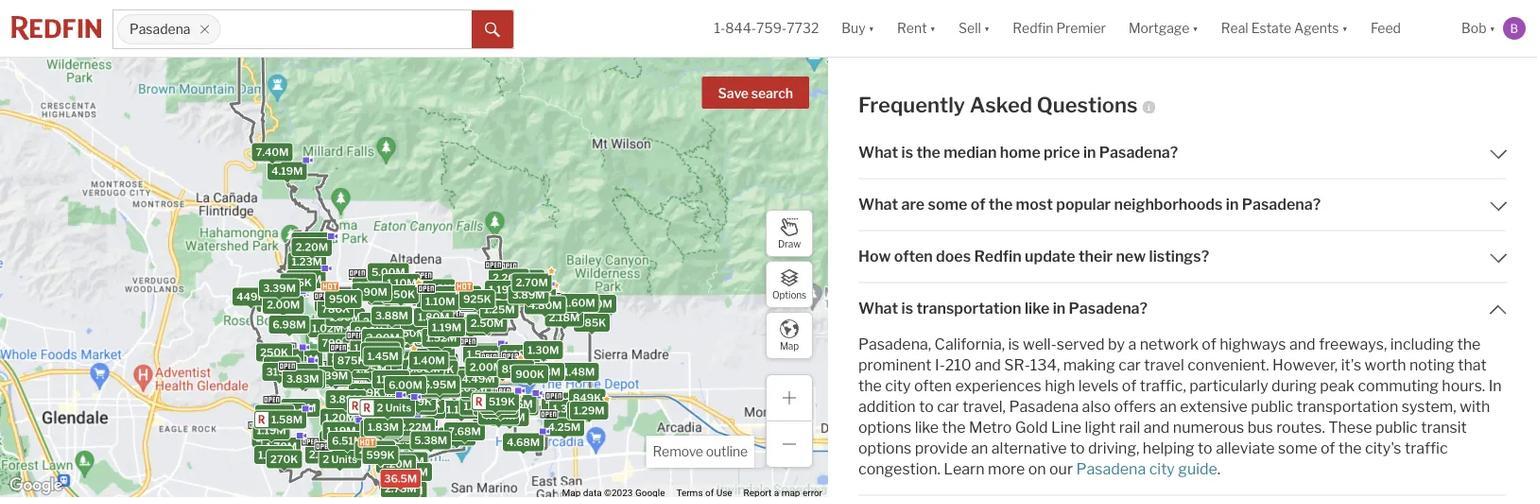 Task type: describe. For each thing, give the bounding box(es) containing it.
4.68m
[[507, 436, 540, 449]]

rent ▾ button
[[886, 0, 947, 57]]

2.70m
[[516, 277, 548, 289]]

remove pasadena image
[[199, 24, 210, 35]]

real estate agents ▾ button
[[1210, 0, 1360, 57]]

885k
[[404, 407, 432, 420]]

0 horizontal spatial 1.48m
[[256, 432, 287, 445]]

529k
[[426, 364, 454, 376]]

0 horizontal spatial 749k
[[359, 417, 387, 430]]

0 vertical spatial car
[[1119, 356, 1141, 375]]

1 horizontal spatial 900k
[[515, 368, 545, 381]]

2.50m down 2.22m on the left
[[396, 434, 429, 447]]

are
[[902, 195, 925, 214]]

learn more on our pasadena city guide .
[[941, 460, 1221, 479]]

1 horizontal spatial 988k
[[413, 371, 442, 383]]

redfin premier button
[[1002, 0, 1118, 57]]

freeways,
[[1319, 335, 1387, 354]]

1.65m
[[487, 355, 519, 367]]

2.68m
[[267, 352, 300, 364]]

449k
[[237, 291, 265, 303]]

like inside pasadena, california, is well-served by a network of highways and freeways, including the prominent i-210 and sr-134, making car travel convenient. however, it's worth noting that the city often experiences high levels of traffic, particularly during peak commuting hours. in addition to car travel, pasadena also offers an extensive public transportation system, with options like the metro gold line light rail and numerous bus routes. these public transit options provide an alternative to driving, helping to alleviate some of the city's traffic congestion.
[[915, 419, 939, 437]]

5 ▾ from the left
[[1342, 20, 1348, 36]]

0 horizontal spatial 988k
[[357, 280, 385, 292]]

0 horizontal spatial 2.10m
[[259, 408, 290, 420]]

asked
[[970, 92, 1033, 117]]

1 horizontal spatial 1.40m
[[464, 400, 495, 413]]

alternative
[[992, 439, 1067, 458]]

addition
[[859, 398, 916, 416]]

offers
[[1114, 398, 1157, 416]]

650k
[[370, 410, 399, 422]]

948k
[[416, 374, 445, 386]]

the left the median
[[917, 143, 941, 162]]

1.20m up 3.88m
[[376, 284, 407, 296]]

2 horizontal spatial 1.40m
[[503, 348, 535, 360]]

0 horizontal spatial car
[[937, 398, 959, 416]]

0 vertical spatial 925k
[[463, 293, 491, 305]]

1.83m
[[368, 421, 399, 433]]

sell
[[959, 20, 981, 36]]

1.20m left 1.68m
[[324, 434, 355, 446]]

0 vertical spatial 2.20m
[[296, 241, 328, 253]]

buy ▾
[[842, 20, 875, 36]]

rail
[[1119, 419, 1141, 437]]

2 horizontal spatial 5.25m
[[439, 295, 471, 307]]

1.10m up 948k at bottom
[[423, 360, 453, 372]]

routes.
[[1277, 419, 1325, 437]]

sell ▾ button
[[947, 0, 1002, 57]]

how
[[859, 247, 891, 266]]

0 horizontal spatial 800k
[[331, 353, 361, 365]]

metro
[[969, 419, 1012, 437]]

hours.
[[1442, 377, 1486, 395]]

2.50m down 6.51m
[[309, 449, 342, 461]]

1.68m
[[359, 430, 391, 443]]

city's
[[1365, 439, 1402, 458]]

agents
[[1295, 20, 1339, 36]]

998k
[[488, 398, 516, 411]]

by
[[1108, 335, 1125, 354]]

what for what is transportation like in pasadena?
[[859, 299, 898, 318]]

1-
[[714, 20, 725, 36]]

0 horizontal spatial 900k
[[385, 423, 415, 435]]

1.29m
[[574, 405, 605, 417]]

36.5m
[[384, 473, 417, 485]]

3.83m
[[286, 373, 319, 385]]

210
[[945, 356, 972, 375]]

submit search image
[[485, 22, 500, 38]]

2 horizontal spatial to
[[1198, 439, 1213, 458]]

often inside pasadena, california, is well-served by a network of highways and freeways, including the prominent i-210 and sr-134, making car travel convenient. however, it's worth noting that the city often experiences high levels of traffic, particularly during peak commuting hours. in addition to car travel, pasadena also offers an extensive public transportation system, with options like the metro gold line light rail and numerous bus routes. these public transit options provide an alternative to driving, helping to alleviate some of the city's traffic congestion.
[[914, 377, 952, 395]]

2 horizontal spatial 849k
[[573, 392, 602, 404]]

1.73m
[[440, 380, 471, 393]]

1.95m
[[502, 398, 533, 410]]

system,
[[1402, 398, 1457, 416]]

price
[[1044, 143, 1080, 162]]

3.30m
[[275, 365, 308, 378]]

line
[[1051, 419, 1082, 437]]

0 vertical spatial 799k
[[322, 337, 350, 349]]

2.18m
[[549, 312, 580, 324]]

0 horizontal spatial 899k
[[286, 367, 314, 379]]

i-
[[935, 356, 945, 375]]

the up addition
[[859, 377, 882, 395]]

1 options from the top
[[859, 419, 912, 437]]

buy ▾ button
[[842, 0, 875, 57]]

is for transportation
[[902, 299, 913, 318]]

2 horizontal spatial 2.20m
[[493, 272, 525, 284]]

0 horizontal spatial 3.89m
[[330, 393, 363, 406]]

1 horizontal spatial 5.25m
[[396, 466, 428, 479]]

sell ▾
[[959, 20, 990, 36]]

1 horizontal spatial like
[[1025, 299, 1050, 318]]

850k
[[502, 363, 531, 375]]

1 horizontal spatial 975k
[[477, 401, 505, 413]]

0 horizontal spatial to
[[919, 398, 934, 416]]

served
[[1057, 335, 1105, 354]]

844-
[[725, 20, 756, 36]]

0 horizontal spatial and
[[975, 356, 1001, 375]]

▾ for sell ▾
[[984, 20, 990, 36]]

▾ for buy ▾
[[869, 20, 875, 36]]

pasadena inside pasadena, california, is well-served by a network of highways and freeways, including the prominent i-210 and sr-134, making car travel convenient. however, it's worth noting that the city often experiences high levels of traffic, particularly during peak commuting hours. in addition to car travel, pasadena also offers an extensive public transportation system, with options like the metro gold line light rail and numerous bus routes. these public transit options provide an alternative to driving, helping to alleviate some of the city's traffic congestion.
[[1009, 398, 1079, 416]]

city inside pasadena, california, is well-served by a network of highways and freeways, including the prominent i-210 and sr-134, making car travel convenient. however, it's worth noting that the city often experiences high levels of traffic, particularly during peak commuting hours. in addition to car travel, pasadena also offers an extensive public transportation system, with options like the metro gold line light rail and numerous bus routes. these public transit options provide an alternative to driving, helping to alleviate some of the city's traffic congestion.
[[885, 377, 911, 395]]

transportation inside pasadena, california, is well-served by a network of highways and freeways, including the prominent i-210 and sr-134, making car travel convenient. however, it's worth noting that the city often experiences high levels of traffic, particularly during peak commuting hours. in addition to car travel, pasadena also offers an extensive public transportation system, with options like the metro gold line light rail and numerous bus routes. these public transit options provide an alternative to driving, helping to alleviate some of the city's traffic congestion.
[[1297, 398, 1399, 416]]

.
[[1218, 460, 1221, 479]]

315k
[[266, 366, 293, 378]]

1 horizontal spatial 1.58m
[[373, 446, 405, 458]]

985k
[[578, 317, 606, 329]]

the up that
[[1457, 335, 1481, 354]]

2.73m
[[385, 483, 417, 495]]

mortgage ▾
[[1129, 20, 1199, 36]]

759-
[[756, 20, 787, 36]]

0 horizontal spatial some
[[928, 195, 968, 214]]

these
[[1329, 419, 1373, 437]]

3.09m up 779k
[[412, 381, 446, 393]]

0 horizontal spatial in
[[1053, 299, 1066, 318]]

prominent
[[859, 356, 932, 375]]

0 vertical spatial 1.48m
[[564, 366, 595, 378]]

1.70m down 7.20m
[[392, 484, 423, 497]]

1-844-759-7732 link
[[714, 20, 819, 36]]

real estate agents ▾ link
[[1221, 0, 1348, 57]]

935k
[[402, 335, 430, 348]]

1.80m down 998k
[[494, 411, 525, 423]]

questions
[[1037, 92, 1138, 117]]

of up offers
[[1122, 377, 1137, 395]]

learn
[[944, 460, 985, 479]]

california,
[[935, 335, 1005, 354]]

6.00m
[[389, 379, 423, 391]]

17.5m
[[352, 342, 383, 354]]

what for what is the median home price in pasadena?
[[859, 143, 898, 162]]

2 vertical spatial 2.20m
[[385, 343, 417, 355]]

transit
[[1421, 419, 1467, 437]]

2 vertical spatial pasadena
[[1076, 460, 1146, 479]]

475k
[[545, 395, 573, 408]]

685k
[[402, 375, 430, 387]]

5.60m
[[382, 359, 416, 371]]

sell ▾ button
[[959, 0, 990, 57]]

1.20m down 4.80m
[[561, 312, 592, 324]]

7732
[[787, 20, 819, 36]]

new
[[1116, 247, 1146, 266]]

google image
[[5, 474, 67, 498]]

1.19m left 1.68m
[[327, 425, 356, 437]]

699k
[[360, 363, 388, 375]]

1 horizontal spatial city
[[1149, 460, 1175, 479]]

1.10m up the "765k"
[[354, 342, 384, 354]]

of up convenient.
[[1202, 335, 1217, 354]]

2.50m up 1.65m
[[471, 317, 504, 330]]

of down these
[[1321, 439, 1335, 458]]

0 horizontal spatial 1.60m
[[268, 296, 300, 308]]

4
[[399, 417, 406, 429]]

0 vertical spatial 5.00m
[[372, 266, 405, 278]]

1.10m up 7.68m
[[446, 404, 476, 416]]

625k
[[487, 403, 516, 415]]

1 horizontal spatial to
[[1070, 439, 1085, 458]]

0 vertical spatial an
[[1160, 398, 1177, 416]]

765k
[[365, 356, 393, 368]]

1 vertical spatial 800k
[[441, 370, 471, 382]]

0 vertical spatial often
[[894, 247, 933, 266]]

remove outline
[[653, 444, 748, 460]]

0 vertical spatial 599k
[[357, 283, 385, 295]]

redfin inside button
[[1013, 20, 1054, 36]]

1.80m down 1.23m
[[290, 273, 322, 285]]

the up provide
[[942, 419, 966, 437]]

1 vertical spatial 599k
[[381, 411, 409, 423]]

bob
[[1462, 20, 1487, 36]]

1 horizontal spatial 1.60m
[[564, 297, 595, 309]]

travel
[[1144, 356, 1184, 375]]

a
[[1128, 335, 1137, 354]]

1.08m
[[529, 366, 561, 378]]

1.98m
[[385, 363, 417, 376]]

2.08m
[[455, 321, 488, 333]]

6.98m
[[273, 319, 306, 331]]



Task type: vqa. For each thing, say whether or not it's contained in the screenshot.
5831
no



Task type: locate. For each thing, give the bounding box(es) containing it.
1 vertical spatial often
[[914, 377, 952, 395]]

1.10m down 949k
[[426, 295, 455, 308]]

helping
[[1143, 439, 1195, 458]]

749k
[[413, 404, 441, 416], [359, 417, 387, 430]]

2.19m
[[260, 297, 291, 309]]

5.38m
[[414, 434, 447, 447]]

925k up 2.08m
[[463, 293, 491, 305]]

1 horizontal spatial 1.00m
[[372, 290, 404, 302]]

0 horizontal spatial 3.00m
[[366, 332, 400, 344]]

1.00m down 780k
[[335, 321, 367, 333]]

0 horizontal spatial 975k
[[340, 393, 368, 405]]

of down the median
[[971, 195, 986, 214]]

to right addition
[[919, 398, 934, 416]]

3 ▾ from the left
[[984, 20, 990, 36]]

800k up 1.69m in the bottom left of the page
[[441, 370, 471, 382]]

redfin left 'premier'
[[1013, 20, 1054, 36]]

0 horizontal spatial like
[[915, 419, 939, 437]]

3.89m down 865k
[[330, 393, 363, 406]]

1 vertical spatial 3.00m
[[366, 332, 400, 344]]

in right neighborhoods on the right of page
[[1226, 195, 1239, 214]]

1 vertical spatial 1.48m
[[256, 432, 287, 445]]

and up helping
[[1144, 419, 1170, 437]]

and up experiences
[[975, 356, 1001, 375]]

0 vertical spatial 5.25m
[[439, 295, 471, 307]]

1.19m right 11.4m
[[489, 284, 518, 296]]

that
[[1458, 356, 1487, 375]]

sr-
[[1004, 356, 1030, 375]]

1 vertical spatial some
[[1278, 439, 1318, 458]]

1.60m up 2.18m
[[564, 297, 595, 309]]

2 ▾ from the left
[[930, 20, 936, 36]]

▾ for rent ▾
[[930, 20, 936, 36]]

134,
[[1030, 356, 1060, 375]]

865k
[[322, 372, 350, 384]]

0 horizontal spatial city
[[885, 377, 911, 395]]

1.20m up 6.51m
[[324, 412, 356, 424]]

mortgage ▾ button
[[1118, 0, 1210, 57]]

3.99m
[[364, 423, 397, 435]]

▾ right the sell
[[984, 20, 990, 36]]

0 horizontal spatial 2.20m
[[296, 241, 328, 253]]

including
[[1391, 335, 1454, 354]]

to down numerous
[[1198, 439, 1213, 458]]

3 what from the top
[[859, 299, 898, 318]]

redfin right does
[[974, 247, 1022, 266]]

the left most
[[989, 195, 1013, 214]]

3.00m up 1.43m
[[366, 332, 400, 344]]

1 horizontal spatial 749k
[[413, 404, 441, 416]]

2.50m up 1.45m
[[355, 336, 388, 348]]

feed
[[1371, 20, 1401, 36]]

experiences
[[955, 377, 1042, 395]]

599k up 4.50m
[[381, 411, 409, 423]]

map region
[[0, 0, 917, 498]]

2.10m
[[375, 366, 406, 379], [259, 408, 290, 420]]

feed button
[[1360, 0, 1450, 57]]

does
[[936, 247, 971, 266]]

1 horizontal spatial transportation
[[1297, 398, 1399, 416]]

0 horizontal spatial transportation
[[917, 299, 1022, 318]]

955k
[[465, 385, 494, 397]]

extensive
[[1180, 398, 1248, 416]]

400k
[[381, 383, 410, 396]]

1.70m up 1.52m
[[421, 294, 452, 306]]

1.19m up 270k
[[257, 424, 286, 437]]

0 vertical spatial 988k
[[357, 280, 385, 292]]

1.48m up 270k
[[256, 432, 287, 445]]

what is transportation like in pasadena?
[[859, 299, 1148, 318]]

3.39m
[[263, 282, 296, 295]]

1.10m up 3.88m
[[387, 277, 417, 289]]

what are some of the most popular neighborhoods in pasadena?
[[859, 195, 1321, 214]]

numerous
[[1173, 419, 1245, 437]]

city down the prominent
[[885, 377, 911, 395]]

1 vertical spatial and
[[975, 356, 1001, 375]]

3.12m
[[373, 364, 404, 377]]

0 vertical spatial and
[[1290, 335, 1316, 354]]

search
[[751, 86, 793, 102]]

779k
[[405, 396, 432, 408]]

is down frequently
[[902, 143, 913, 162]]

1.80m up 1.52m
[[418, 311, 450, 323]]

2 horizontal spatial and
[[1290, 335, 1316, 354]]

1 horizontal spatial car
[[1119, 356, 1141, 375]]

▾ for mortgage ▾
[[1193, 20, 1199, 36]]

▾ right agents
[[1342, 20, 1348, 36]]

0 vertical spatial in
[[1083, 143, 1096, 162]]

11.4m
[[439, 289, 468, 301]]

1 horizontal spatial 849k
[[442, 370, 471, 382]]

transportation
[[917, 299, 1022, 318], [1297, 398, 1399, 416]]

0 horizontal spatial 925k
[[368, 332, 396, 344]]

frequently asked questions
[[859, 92, 1138, 117]]

1.70m down 17.5m
[[339, 360, 370, 372]]

0 vertical spatial 3.89m
[[512, 289, 545, 301]]

2.60m
[[355, 316, 388, 328]]

pasadena up gold
[[1009, 398, 1079, 416]]

▾ right mortgage
[[1193, 20, 1199, 36]]

options button
[[766, 261, 813, 308]]

0 vertical spatial 3.00m
[[519, 291, 552, 303]]

of
[[971, 195, 986, 214], [1202, 335, 1217, 354], [1122, 377, 1137, 395], [1321, 439, 1335, 458]]

rent ▾ button
[[897, 0, 936, 57]]

1.70m up 848k
[[469, 347, 500, 359]]

some right are
[[928, 195, 968, 214]]

light
[[1085, 419, 1116, 437]]

725k
[[482, 405, 510, 417]]

what down frequently
[[859, 143, 898, 162]]

2 vertical spatial 5.25m
[[396, 466, 428, 479]]

public up bus
[[1251, 398, 1294, 416]]

4.00m
[[378, 353, 412, 365]]

2.38m
[[359, 444, 391, 456]]

pasadena left 'remove pasadena' icon
[[130, 21, 191, 37]]

0 vertical spatial 1.00m
[[372, 290, 404, 302]]

10
[[367, 390, 379, 402]]

some inside pasadena, california, is well-served by a network of highways and freeways, including the prominent i-210 and sr-134, making car travel convenient. however, it's worth noting that the city often experiences high levels of traffic, particularly during peak commuting hours. in addition to car travel, pasadena also offers an extensive public transportation system, with options like the metro gold line light rail and numerous bus routes. these public transit options provide an alternative to driving, helping to alleviate some of the city's traffic congestion.
[[1278, 439, 1318, 458]]

transportation up these
[[1297, 398, 1399, 416]]

often right how
[[894, 247, 933, 266]]

1.58m down 1.68m
[[373, 446, 405, 458]]

home
[[1000, 143, 1041, 162]]

draw
[[778, 239, 801, 250]]

5.00m up 1.90m
[[372, 266, 405, 278]]

2 what from the top
[[859, 195, 898, 214]]

1 vertical spatial 1.58m
[[373, 446, 405, 458]]

899k down 529k
[[417, 378, 445, 390]]

799k down 1.02m
[[322, 337, 350, 349]]

0 vertical spatial city
[[885, 377, 911, 395]]

0 horizontal spatial 1.00m
[[335, 321, 367, 333]]

median
[[944, 143, 997, 162]]

city down helping
[[1149, 460, 1175, 479]]

some down routes.
[[1278, 439, 1318, 458]]

3.89m down 2.96m
[[512, 289, 545, 301]]

in up well-
[[1053, 299, 1066, 318]]

▾ for bob ▾
[[1490, 20, 1496, 36]]

more
[[988, 460, 1025, 479]]

1 vertical spatial 5.00m
[[346, 341, 380, 353]]

in right 'price'
[[1083, 143, 1096, 162]]

like up well-
[[1025, 299, 1050, 318]]

▾ right rent
[[930, 20, 936, 36]]

some
[[928, 195, 968, 214], [1278, 439, 1318, 458]]

is inside pasadena, california, is well-served by a network of highways and freeways, including the prominent i-210 and sr-134, making car travel convenient. however, it's worth noting that the city often experiences high levels of traffic, particularly during peak commuting hours. in addition to car travel, pasadena also offers an extensive public transportation system, with options like the metro gold line light rail and numerous bus routes. these public transit options provide an alternative to driving, helping to alleviate some of the city's traffic congestion.
[[1008, 335, 1020, 354]]

with
[[1460, 398, 1490, 416]]

1 horizontal spatial 925k
[[463, 293, 491, 305]]

11.0m
[[442, 431, 472, 443]]

peak
[[1320, 377, 1355, 395]]

4 units
[[399, 417, 434, 429]]

0 vertical spatial like
[[1025, 299, 1050, 318]]

1 vertical spatial pasadena?
[[1242, 195, 1321, 214]]

1-844-759-7732
[[714, 20, 819, 36]]

2 vertical spatial and
[[1144, 419, 1170, 437]]

5.13m
[[354, 365, 385, 378]]

0 vertical spatial 800k
[[331, 353, 361, 365]]

1 vertical spatial 2.20m
[[493, 272, 525, 284]]

849k down 5.13m
[[352, 387, 381, 399]]

0 vertical spatial redfin
[[1013, 20, 1054, 36]]

1.40m up 948k at bottom
[[413, 355, 445, 367]]

2.96m
[[508, 273, 541, 285]]

599k down 1.68m
[[366, 449, 395, 461]]

however,
[[1273, 356, 1338, 375]]

city
[[885, 377, 911, 395], [1149, 460, 1175, 479]]

0 vertical spatial transportation
[[917, 299, 1022, 318]]

commuting
[[1358, 377, 1439, 395]]

5.25m up 2.73m
[[396, 466, 428, 479]]

1 horizontal spatial 3.89m
[[512, 289, 545, 301]]

like up provide
[[915, 419, 939, 437]]

0 horizontal spatial 1.40m
[[413, 355, 445, 367]]

public up city's
[[1376, 419, 1418, 437]]

1 ▾ from the left
[[869, 20, 875, 36]]

350k
[[268, 360, 296, 372]]

4.19m
[[272, 165, 303, 177]]

the down these
[[1339, 439, 1362, 458]]

0 vertical spatial public
[[1251, 398, 1294, 416]]

0 horizontal spatial public
[[1251, 398, 1294, 416]]

5.25m
[[439, 295, 471, 307], [289, 374, 322, 386], [396, 466, 428, 479]]

0 horizontal spatial 799k
[[322, 337, 350, 349]]

1 vertical spatial redfin
[[974, 247, 1022, 266]]

1.70m up 270k
[[266, 441, 297, 453]]

car left travel,
[[937, 398, 959, 416]]

0 vertical spatial what
[[859, 143, 898, 162]]

2 vertical spatial 599k
[[366, 449, 395, 461]]

12.0m
[[362, 386, 393, 398]]

849k up 2.79m
[[573, 392, 602, 404]]

1.15m
[[425, 357, 454, 369]]

what for what are some of the most popular neighborhoods in pasadena?
[[859, 195, 898, 214]]

what up pasadena,
[[859, 299, 898, 318]]

popular
[[1056, 195, 1111, 214]]

and up the however,
[[1290, 335, 1316, 354]]

1 horizontal spatial 899k
[[417, 378, 445, 390]]

0 horizontal spatial an
[[971, 439, 988, 458]]

2 vertical spatial in
[[1053, 299, 1066, 318]]

1.70m down 3.83m
[[285, 402, 316, 414]]

is for the
[[902, 143, 913, 162]]

1 vertical spatial 1.00m
[[335, 321, 367, 333]]

1 what from the top
[[859, 143, 898, 162]]

2 vertical spatial what
[[859, 299, 898, 318]]

what left are
[[859, 195, 898, 214]]

949k
[[423, 282, 452, 294]]

250k
[[260, 347, 288, 359]]

5.25m down the 350k
[[289, 374, 322, 386]]

0 horizontal spatial 849k
[[352, 387, 381, 399]]

noting
[[1410, 356, 1455, 375]]

0 vertical spatial 749k
[[413, 404, 441, 416]]

3.09m down 6.80m
[[412, 380, 446, 392]]

4 ▾ from the left
[[1193, 20, 1199, 36]]

1 horizontal spatial 3.00m
[[519, 291, 552, 303]]

0 vertical spatial 2.10m
[[375, 366, 406, 379]]

2 horizontal spatial in
[[1226, 195, 1239, 214]]

highways
[[1220, 335, 1286, 354]]

1 vertical spatial transportation
[[1297, 398, 1399, 416]]

849k up 4.98m
[[442, 370, 471, 382]]

1 vertical spatial an
[[971, 439, 988, 458]]

an down traffic,
[[1160, 398, 1177, 416]]

1 horizontal spatial 1.48m
[[564, 366, 595, 378]]

outline
[[706, 444, 748, 460]]

0 vertical spatial pasadena?
[[1099, 143, 1178, 162]]

is up sr-
[[1008, 335, 1020, 354]]

remove outline button
[[646, 436, 755, 468]]

1.25m
[[446, 289, 477, 301], [484, 304, 515, 316], [343, 346, 374, 358], [356, 363, 387, 375]]

save search button
[[702, 77, 809, 109]]

800k up 865k
[[331, 353, 361, 365]]

6 ▾ from the left
[[1490, 20, 1496, 36]]

1.22m
[[296, 236, 326, 248]]

3.00m down 2.70m
[[519, 291, 552, 303]]

an
[[1160, 398, 1177, 416], [971, 439, 988, 458]]

1 vertical spatial what
[[859, 195, 898, 214]]

is up pasadena,
[[902, 299, 913, 318]]

pasadena,
[[859, 335, 931, 354]]

1 horizontal spatial 2.20m
[[385, 343, 417, 355]]

1.19m up "705k"
[[432, 321, 462, 334]]

2 vertical spatial is
[[1008, 335, 1020, 354]]

1 vertical spatial 925k
[[368, 332, 396, 344]]

well-
[[1023, 335, 1057, 354]]

925k
[[463, 293, 491, 305], [368, 332, 396, 344]]

often down 'i-'
[[914, 377, 952, 395]]

None search field
[[221, 10, 472, 48]]

2.79m
[[571, 405, 603, 417]]

1 vertical spatial is
[[902, 299, 913, 318]]

1.20m down 3.83m
[[258, 449, 289, 461]]

2 vertical spatial pasadena?
[[1069, 299, 1148, 318]]

user photo image
[[1503, 17, 1526, 40]]

1 vertical spatial 799k
[[405, 400, 433, 412]]

1.80m up 890k
[[329, 311, 361, 323]]

0 horizontal spatial 5.25m
[[289, 374, 322, 386]]

2 options from the top
[[859, 439, 912, 458]]

1 vertical spatial in
[[1226, 195, 1239, 214]]

1 horizontal spatial some
[[1278, 439, 1318, 458]]

1 horizontal spatial public
[[1376, 419, 1418, 437]]

an down metro
[[971, 439, 988, 458]]

options up congestion.
[[859, 439, 912, 458]]

0 vertical spatial pasadena
[[130, 21, 191, 37]]

estate
[[1252, 20, 1292, 36]]

5.00m down 890k
[[346, 341, 380, 353]]

1.10m
[[387, 277, 417, 289], [426, 295, 455, 308], [354, 342, 384, 354], [423, 360, 453, 372], [446, 404, 476, 416]]

map button
[[766, 312, 813, 359]]

save search
[[718, 86, 793, 102]]

749k up 1.68m
[[359, 417, 387, 430]]

1 vertical spatial 5.25m
[[289, 374, 322, 386]]

1.48m right 1.08m
[[564, 366, 595, 378]]

749k up 4 units
[[413, 404, 441, 416]]

1 vertical spatial 988k
[[413, 371, 442, 383]]

0 horizontal spatial 1.58m
[[271, 413, 303, 426]]

1.40m up 850k
[[503, 348, 535, 360]]

705k
[[423, 350, 451, 362]]

3.89m
[[512, 289, 545, 301], [330, 393, 363, 406]]

1.00m up 3.88m
[[372, 290, 404, 302]]

799k up 4 units
[[405, 400, 433, 412]]



